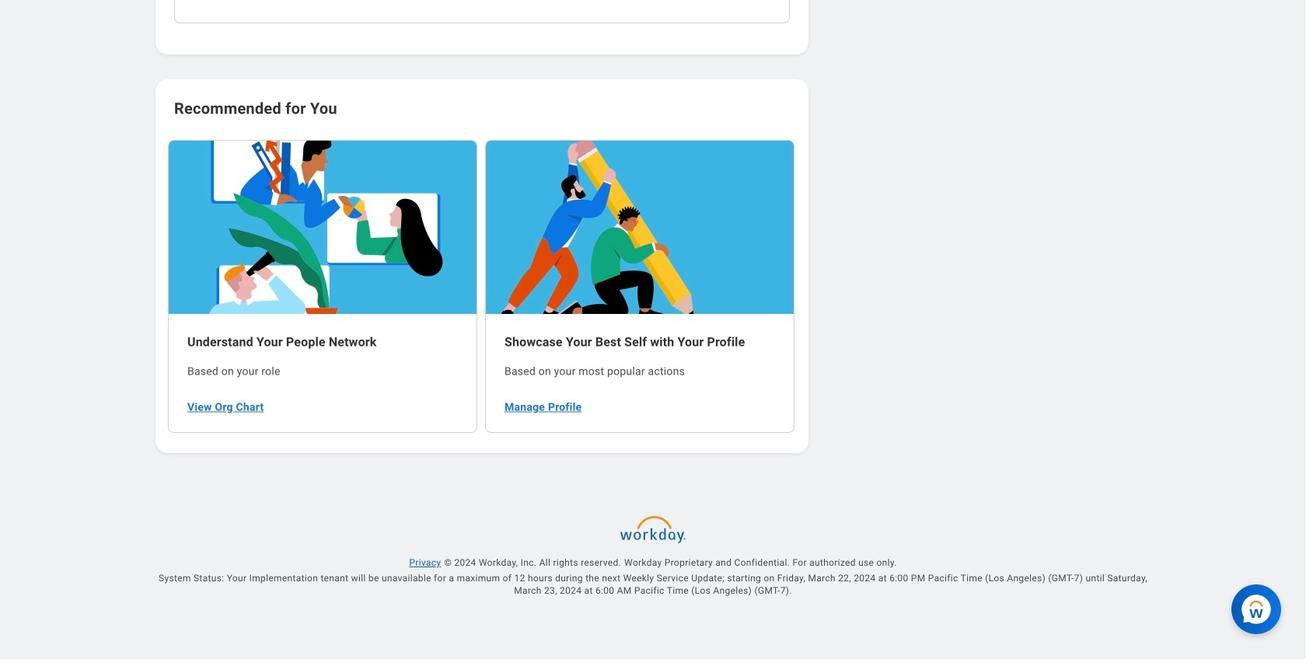 Task type: vqa. For each thing, say whether or not it's contained in the screenshot.
close environment banner image
no



Task type: locate. For each thing, give the bounding box(es) containing it.
list
[[168, 138, 797, 435]]

footer
[[131, 509, 1176, 659]]

workday assistant region
[[1232, 579, 1288, 635]]



